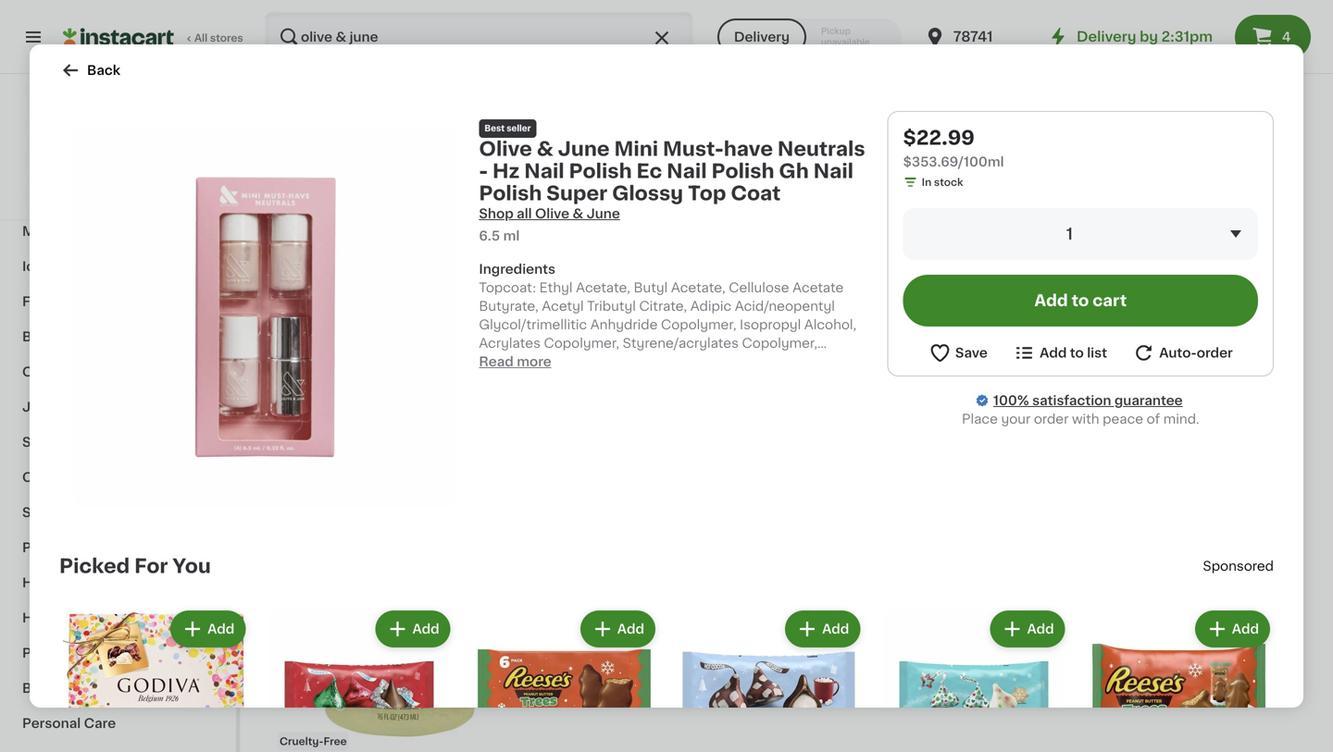 Task type: describe. For each thing, give the bounding box(es) containing it.
fl
[[297, 425, 304, 435]]

bakery
[[22, 331, 69, 344]]

personal
[[22, 718, 81, 731]]

in stock
[[922, 177, 964, 188]]

frozen foods
[[22, 295, 112, 308]]

polish up super
[[569, 162, 632, 181]]

save button
[[929, 342, 988, 365]]

6.5
[[479, 230, 500, 243]]

product group containing 12
[[278, 129, 521, 438]]

save
[[956, 347, 988, 360]]

polish inside olive & june 15-free long-lasting nail polish
[[1081, 426, 1120, 439]]

& for meat & seafood
[[60, 225, 71, 238]]

personal care link
[[11, 707, 225, 742]]

olive for olive & june nail polish remover pot 2.4 fl oz
[[278, 407, 311, 420]]

stores
[[210, 33, 243, 43]]

sports drinks
[[22, 507, 113, 520]]

all stores link
[[63, 11, 244, 63]]

bakery link
[[11, 320, 225, 355]]

seafood
[[74, 225, 130, 238]]

olive & june 15-free long-lasting nail polish
[[1053, 407, 1270, 439]]

june inside 'best seller olive & june mini must-have neutrals - hz nail polish ec nail polish gh nail polish super glossy top coat shop all olive & june 6.5 ml'
[[558, 139, 610, 159]]

service type group
[[718, 19, 902, 56]]

add inside add to cart button
[[1035, 293, 1068, 309]]

mind.
[[1164, 413, 1200, 426]]

prices.
[[140, 160, 175, 170]]

spo for spo nsored
[[1203, 560, 1229, 573]]

0 vertical spatial nsored
[[1261, 6, 1297, 16]]

health care
[[22, 612, 102, 625]]

soda & water link
[[11, 425, 225, 460]]

frozen foods link
[[11, 284, 225, 320]]

delivery by 2:31pm
[[1077, 30, 1213, 44]]

glossy
[[612, 184, 684, 203]]

you
[[172, 557, 211, 577]]

candy
[[88, 190, 132, 203]]

0 horizontal spatial delivery
[[131, 138, 187, 151]]

& for olive & june nail polish remover pot 2.4 fl oz
[[314, 407, 325, 420]]

100% satisfaction guarantee link
[[994, 392, 1183, 410]]

must-
[[663, 139, 724, 159]]

78741 button
[[924, 11, 1035, 63]]

12
[[288, 382, 310, 402]]

meat
[[22, 225, 57, 238]]

fresh vegetables
[[22, 84, 138, 97]]

coffee & tea
[[22, 471, 109, 484]]

add to list
[[1040, 347, 1108, 360]]

reset
[[404, 34, 443, 47]]

long-
[[1188, 407, 1226, 420]]

$ for 11
[[1057, 383, 1064, 394]]

best inside button
[[542, 363, 562, 371]]

$ for 12
[[282, 383, 288, 394]]

care for personal care
[[84, 718, 116, 731]]

cruelty-free
[[280, 737, 347, 747]]

frozen
[[22, 295, 67, 308]]

fake
[[958, 426, 988, 439]]

satisfaction inside button
[[78, 193, 140, 203]]

shop
[[479, 207, 514, 220]]

soda & water
[[22, 436, 113, 449]]

& down super
[[573, 207, 584, 220]]

coffee & tea link
[[11, 460, 225, 495]]

nail inside olive & june 15-free long-lasting nail polish
[[1053, 426, 1078, 439]]

back button
[[59, 59, 120, 81]]

$12.79 element
[[795, 380, 1038, 404]]

fresh for fresh fruit
[[22, 119, 59, 132]]

0 horizontal spatial best
[[283, 363, 304, 371]]

target: fast delivery
[[49, 138, 187, 151]]

all stores
[[194, 33, 243, 43]]

to for cart
[[1072, 293, 1089, 309]]

pantry
[[22, 542, 66, 555]]

1 vertical spatial with
[[1072, 413, 1100, 426]]

spo nsored
[[1203, 560, 1274, 573]]

$ 11 49
[[1057, 382, 1097, 402]]

juice
[[22, 401, 59, 414]]

& up super
[[537, 139, 554, 159]]

affiliated
[[52, 175, 99, 185]]

100% satisfaction guarantee inside button
[[47, 193, 196, 203]]

fruit
[[63, 119, 93, 132]]

flower
[[795, 426, 838, 439]]

list
[[1087, 347, 1108, 360]]

short
[[917, 407, 953, 420]]

all
[[194, 33, 208, 43]]

add to list button
[[1013, 342, 1108, 365]]

delivery button
[[718, 19, 807, 56]]

free
[[1159, 407, 1185, 420]]

seller inside product group
[[306, 363, 330, 371]]

coat
[[731, 184, 781, 203]]

auto-order button
[[1133, 342, 1233, 365]]

4
[[1283, 31, 1292, 44]]

snacks & candy
[[22, 190, 132, 203]]

free
[[324, 737, 347, 747]]

extra
[[881, 407, 914, 420]]

polish inside olive & june nail polish remover pot 2.4 fl oz
[[392, 407, 431, 420]]

stock
[[934, 177, 964, 188]]

15-
[[1139, 407, 1159, 420]]

peace
[[1103, 413, 1144, 426]]

1 vertical spatial order
[[1034, 413, 1069, 426]]

4 button
[[1235, 15, 1311, 59]]

best seller inside button
[[542, 363, 588, 371]]

june for olive & june extra short round flower shower press-on fake nails
[[845, 407, 877, 420]]

olive & june extra short round flower shower press-on fake nails button
[[795, 129, 1038, 456]]

olive inside 'best seller olive & june mini must-have neutrals - hz nail polish ec nail polish gh nail polish super glossy top coat shop all olive & june 6.5 ml'
[[479, 139, 532, 159]]

2:31pm
[[1162, 30, 1213, 44]]

seller inside 'best seller olive & june mini must-have neutrals - hz nail polish ec nail polish gh nail polish super glossy top coat shop all olive & june 6.5 ml'
[[507, 125, 531, 133]]

polish down have
[[712, 162, 775, 181]]

shower
[[841, 426, 890, 439]]

cream
[[46, 260, 91, 273]]

add inside add to list button
[[1040, 347, 1067, 360]]

target: fast delivery link
[[49, 96, 187, 154]]

hz
[[493, 162, 520, 181]]



Task type: vqa. For each thing, say whether or not it's contained in the screenshot.
A small bottle of milk, a bowl and a whisk, a carton of 6 eggs, a bunch of tomatoes on the vine, sliced cheese, a head of lettuce, and a loaf of bread. IMAGE
no



Task type: locate. For each thing, give the bounding box(es) containing it.
nail inside olive & june nail polish remover pot 2.4 fl oz
[[364, 407, 389, 420]]

order inside button
[[1197, 347, 1233, 360]]

fresh up "dairy"
[[22, 119, 59, 132]]

& up flower
[[831, 407, 841, 420]]

seller inside button
[[564, 363, 588, 371]]

order down '11'
[[1034, 413, 1069, 426]]

2 $ from the left
[[1057, 383, 1064, 394]]

best up -
[[485, 125, 505, 133]]

target: fast delivery logo image
[[100, 96, 136, 132]]

care inside health care link
[[70, 612, 102, 625]]

to left cart
[[1072, 293, 1089, 309]]

1 vertical spatial to
[[1070, 347, 1084, 360]]

0 vertical spatial satisfaction
[[78, 193, 140, 203]]

not
[[178, 160, 197, 170]]

olive for olive & june 15-free long-lasting nail polish
[[1053, 407, 1086, 420]]

2 horizontal spatial best
[[542, 363, 562, 371]]

satisfaction up the place your order with peace of mind.
[[1033, 395, 1112, 407]]

snacks
[[22, 190, 71, 203]]

0 vertical spatial guarantee
[[143, 193, 196, 203]]

household
[[22, 577, 95, 590]]

care for pet care
[[48, 647, 80, 660]]

spo
[[1241, 6, 1261, 16], [1203, 560, 1229, 573]]

0 vertical spatial with
[[101, 175, 124, 185]]

& right meat
[[60, 225, 71, 238]]

1 fresh from the top
[[22, 84, 59, 97]]

june inside olive & june 15-free long-lasting nail polish
[[1103, 407, 1136, 420]]

2.4
[[278, 425, 294, 435]]

pet
[[22, 647, 45, 660]]

product group
[[278, 129, 521, 438], [536, 129, 780, 475], [795, 129, 1038, 456], [1053, 129, 1297, 456], [59, 608, 249, 753], [264, 608, 454, 753], [469, 608, 659, 753], [674, 608, 864, 753], [879, 608, 1069, 753], [1084, 608, 1274, 753]]

0 vertical spatial fresh
[[22, 84, 59, 97]]

fresh for fresh vegetables
[[22, 84, 59, 97]]

press-
[[893, 426, 935, 439]]

1 $ from the left
[[282, 383, 288, 394]]

dairy & eggs link
[[11, 144, 225, 179]]

0 horizontal spatial seller
[[306, 363, 330, 371]]

& for coffee & tea
[[72, 471, 82, 484]]

& for olive & june extra short round flower shower press-on fake nails
[[831, 407, 841, 420]]

guarantee inside button
[[143, 193, 196, 203]]

& for soda & water
[[60, 436, 70, 449]]

78741
[[954, 30, 993, 44]]

1 vertical spatial guarantee
[[1115, 395, 1183, 407]]

read
[[479, 356, 514, 369]]

june for olive & june nail polish remover pot 2.4 fl oz
[[328, 407, 360, 420]]

0 horizontal spatial spo
[[1203, 560, 1229, 573]]

ingredients
[[479, 263, 556, 276]]

seller right more
[[564, 363, 588, 371]]

place
[[962, 413, 998, 426]]

olive up flower
[[795, 407, 828, 420]]

100% inside button
[[47, 193, 75, 203]]

& inside olive & june extra short round flower shower press-on fake nails
[[831, 407, 841, 420]]

sports drinks link
[[11, 495, 225, 531]]

1 field
[[904, 208, 1259, 260]]

best seller inside product group
[[283, 363, 330, 371]]

spo for spo
[[1241, 6, 1261, 16]]

care inside the "personal care" link
[[84, 718, 116, 731]]

0 vertical spatial to
[[1072, 293, 1089, 309]]

2 fresh from the top
[[22, 119, 59, 132]]

best seller up "79" on the left bottom of the page
[[283, 363, 330, 371]]

best seller
[[283, 363, 330, 371], [542, 363, 588, 371]]

None search field
[[265, 11, 694, 63]]

fresh up fresh fruit
[[22, 84, 59, 97]]

-
[[479, 162, 488, 181]]

0 vertical spatial care
[[70, 612, 102, 625]]

polish
[[569, 162, 632, 181], [712, 162, 775, 181], [479, 184, 542, 203], [392, 407, 431, 420], [1081, 426, 1120, 439]]

store
[[110, 160, 137, 170]]

ice
[[22, 260, 43, 273]]

top
[[688, 184, 726, 203]]

1 horizontal spatial delivery
[[734, 31, 790, 44]]

care for health care
[[70, 612, 102, 625]]

your
[[1002, 413, 1031, 426]]

1 horizontal spatial best
[[485, 125, 505, 133]]

june inside olive & june nail polish remover pot 2.4 fl oz
[[328, 407, 360, 420]]

household link
[[11, 566, 225, 601]]

care inside "pet care" link
[[48, 647, 80, 660]]

olive inside olive & june extra short round flower shower press-on fake nails
[[795, 407, 828, 420]]

$ left "79" on the left bottom of the page
[[282, 383, 288, 394]]

care right pet
[[48, 647, 80, 660]]

guarantee
[[143, 193, 196, 203], [1115, 395, 1183, 407]]

neutrals
[[778, 139, 866, 159]]

&
[[537, 139, 554, 159], [61, 155, 72, 168], [74, 190, 85, 203], [573, 207, 584, 220], [60, 225, 71, 238], [314, 407, 325, 420], [831, 407, 841, 420], [1089, 407, 1100, 420], [60, 436, 70, 449], [72, 471, 82, 484]]

cheese link
[[11, 355, 225, 390]]

2 horizontal spatial delivery
[[1077, 30, 1137, 44]]

polish left remover
[[392, 407, 431, 420]]

& for dairy & eggs
[[61, 155, 72, 168]]

snacks & candy link
[[11, 179, 225, 214]]

nails
[[992, 426, 1024, 439]]

1 vertical spatial 100%
[[994, 395, 1030, 407]]

satisfaction down higher than in-store prices. not affiliated with instacart.
[[78, 193, 140, 203]]

read more button
[[479, 353, 552, 371]]

$22.99 $353.69/100ml
[[904, 128, 1004, 169]]

0 horizontal spatial best seller
[[283, 363, 330, 371]]

order up long-
[[1197, 347, 1233, 360]]

0 horizontal spatial 100%
[[47, 193, 75, 203]]

1 horizontal spatial guarantee
[[1115, 395, 1183, 407]]

1 horizontal spatial 100%
[[994, 395, 1030, 407]]

soda
[[22, 436, 56, 449]]

& right the "soda"
[[60, 436, 70, 449]]

on
[[935, 426, 955, 439]]

0 horizontal spatial guarantee
[[143, 193, 196, 203]]

0 vertical spatial 100%
[[47, 193, 75, 203]]

picked
[[59, 557, 130, 577]]

more
[[517, 356, 552, 369]]

olive down '11'
[[1053, 407, 1086, 420]]

delivery inside button
[[734, 31, 790, 44]]

1 vertical spatial fresh
[[22, 119, 59, 132]]

seller up hz
[[507, 125, 531, 133]]

ice cream
[[22, 260, 91, 273]]

fresh fruit
[[22, 119, 93, 132]]

0 horizontal spatial satisfaction
[[78, 193, 140, 203]]

11
[[1064, 382, 1081, 402]]

pet care link
[[11, 636, 225, 671]]

back
[[87, 64, 120, 77]]

with up candy
[[101, 175, 124, 185]]

cheese
[[22, 366, 74, 379]]

0 vertical spatial 100% satisfaction guarantee
[[47, 193, 196, 203]]

1 vertical spatial nsored
[[1229, 560, 1274, 573]]

1 vertical spatial 100% satisfaction guarantee
[[994, 395, 1183, 407]]

& inside olive & june 15-free long-lasting nail polish
[[1089, 407, 1100, 420]]

$ left "49"
[[1057, 383, 1064, 394]]

1 horizontal spatial spo
[[1241, 6, 1261, 16]]

gh
[[779, 162, 809, 181]]

100% up your
[[994, 395, 1030, 407]]

seller up "79" on the left bottom of the page
[[306, 363, 330, 371]]

best right read
[[542, 363, 562, 371]]

personal care
[[22, 718, 116, 731]]

in-
[[96, 160, 110, 170]]

olive up fl
[[278, 407, 311, 420]]

guarantee down the instacart.
[[143, 193, 196, 203]]

instacart.
[[126, 175, 177, 185]]

1 horizontal spatial with
[[1072, 413, 1100, 426]]

care right health
[[70, 612, 102, 625]]

& for snacks & candy
[[74, 190, 85, 203]]

0 horizontal spatial $
[[282, 383, 288, 394]]

fresh
[[22, 84, 59, 97], [22, 119, 59, 132]]

olive inside olive & june 15-free long-lasting nail polish
[[1053, 407, 1086, 420]]

eggs
[[75, 155, 109, 168]]

round
[[956, 407, 999, 420]]

delivery for delivery
[[734, 31, 790, 44]]

& for olive & june 15-free long-lasting nail polish
[[1089, 407, 1100, 420]]

delivery
[[1077, 30, 1137, 44], [734, 31, 790, 44], [131, 138, 187, 151]]

drinks
[[70, 507, 113, 520]]

olive up hz
[[479, 139, 532, 159]]

1 horizontal spatial satisfaction
[[1033, 395, 1112, 407]]

& left tea
[[72, 471, 82, 484]]

100% satisfaction guarantee down "49"
[[994, 395, 1183, 407]]

ingredients button
[[479, 260, 866, 279]]

june inside olive & june extra short round flower shower press-on fake nails
[[845, 407, 877, 420]]

best inside 'best seller olive & june mini must-have neutrals - hz nail polish ec nail polish gh nail polish super glossy top coat shop all olive & june 6.5 ml'
[[485, 125, 505, 133]]

0 horizontal spatial 100% satisfaction guarantee
[[47, 193, 196, 203]]

& up the oz
[[314, 407, 325, 420]]

& down affiliated
[[74, 190, 85, 203]]

olive & june mini must-have neutrals - hz nail polish ec nail polish gh nail polish super glossy top coat image
[[74, 126, 457, 509]]

2 best seller from the left
[[542, 363, 588, 371]]

0 horizontal spatial order
[[1034, 413, 1069, 426]]

instacart logo image
[[63, 26, 174, 48]]

read more
[[479, 356, 552, 369]]

1 vertical spatial satisfaction
[[1033, 395, 1112, 407]]

1 horizontal spatial order
[[1197, 347, 1233, 360]]

polish down 100% satisfaction guarantee link
[[1081, 426, 1120, 439]]

care down 'baby' link at bottom left
[[84, 718, 116, 731]]

1 horizontal spatial $
[[1057, 383, 1064, 394]]

care
[[70, 612, 102, 625], [48, 647, 80, 660], [84, 718, 116, 731]]

100% down affiliated
[[47, 193, 75, 203]]

guarantee up the of
[[1115, 395, 1183, 407]]

100% satisfaction guarantee down higher than in-store prices. not affiliated with instacart. link
[[47, 193, 196, 203]]

to for list
[[1070, 347, 1084, 360]]

to left list
[[1070, 347, 1084, 360]]

seller
[[507, 125, 531, 133], [306, 363, 330, 371], [564, 363, 588, 371]]

best seller right read
[[542, 363, 588, 371]]

$
[[282, 383, 288, 394], [1057, 383, 1064, 394]]

cart
[[1093, 293, 1127, 309]]

with
[[101, 175, 124, 185], [1072, 413, 1100, 426]]

auto-
[[1160, 347, 1197, 360]]

1 vertical spatial care
[[48, 647, 80, 660]]

0 horizontal spatial with
[[101, 175, 124, 185]]

$ inside the $ 11 49
[[1057, 383, 1064, 394]]

add button
[[444, 135, 516, 168], [703, 135, 774, 168], [961, 135, 1033, 168], [1220, 135, 1291, 168], [172, 613, 244, 646], [377, 613, 449, 646], [582, 613, 654, 646], [787, 613, 859, 646], [992, 613, 1064, 646], [1197, 613, 1269, 646]]

coffee
[[22, 471, 68, 484]]

polish down hz
[[479, 184, 542, 203]]

fresh vegetables link
[[11, 73, 225, 108]]

june for olive & june 15-free long-lasting nail polish
[[1103, 407, 1136, 420]]

49
[[1083, 383, 1097, 394]]

& inside olive & june nail polish remover pot 2.4 fl oz
[[314, 407, 325, 420]]

2 vertical spatial care
[[84, 718, 116, 731]]

1
[[1067, 226, 1073, 242]]

2 horizontal spatial seller
[[564, 363, 588, 371]]

1 horizontal spatial 100% satisfaction guarantee
[[994, 395, 1183, 407]]

target:
[[49, 138, 96, 151]]

with down 100% satisfaction guarantee link
[[1072, 413, 1100, 426]]

higher than in-store prices. not affiliated with instacart.
[[32, 160, 197, 185]]

& down target:
[[61, 155, 72, 168]]

100% satisfaction guarantee
[[47, 193, 196, 203], [994, 395, 1183, 407]]

meat & seafood
[[22, 225, 130, 238]]

1 horizontal spatial best seller
[[542, 363, 588, 371]]

best up 12
[[283, 363, 304, 371]]

dairy & eggs
[[22, 155, 109, 168]]

cruelty-free button
[[278, 504, 521, 753]]

olive for olive & june extra short round flower shower press-on fake nails
[[795, 407, 828, 420]]

cruelty-
[[280, 737, 324, 747]]

& down "49"
[[1089, 407, 1100, 420]]

picked for you
[[59, 557, 211, 577]]

0 vertical spatial order
[[1197, 347, 1233, 360]]

delivery for delivery by 2:31pm
[[1077, 30, 1137, 44]]

remover
[[434, 407, 493, 420]]

olive inside olive & june nail polish remover pot 2.4 fl oz
[[278, 407, 311, 420]]

oz
[[306, 425, 319, 435]]

lasting
[[1226, 407, 1270, 420]]

1 best seller from the left
[[283, 363, 330, 371]]

0 vertical spatial spo
[[1241, 6, 1261, 16]]

1 horizontal spatial seller
[[507, 125, 531, 133]]

with inside higher than in-store prices. not affiliated with instacart.
[[101, 175, 124, 185]]

product group containing 11
[[1053, 129, 1297, 456]]

fast
[[99, 138, 128, 151]]

by
[[1140, 30, 1159, 44]]

$ inside "$ 12 79"
[[282, 383, 288, 394]]

1 vertical spatial spo
[[1203, 560, 1229, 573]]

add
[[480, 145, 507, 158], [738, 145, 765, 158], [996, 145, 1023, 158], [1255, 145, 1282, 158], [1035, 293, 1068, 309], [1040, 347, 1067, 360], [208, 623, 235, 636], [413, 623, 440, 636], [618, 623, 645, 636], [823, 623, 850, 636], [1027, 623, 1055, 636], [1232, 623, 1260, 636]]



